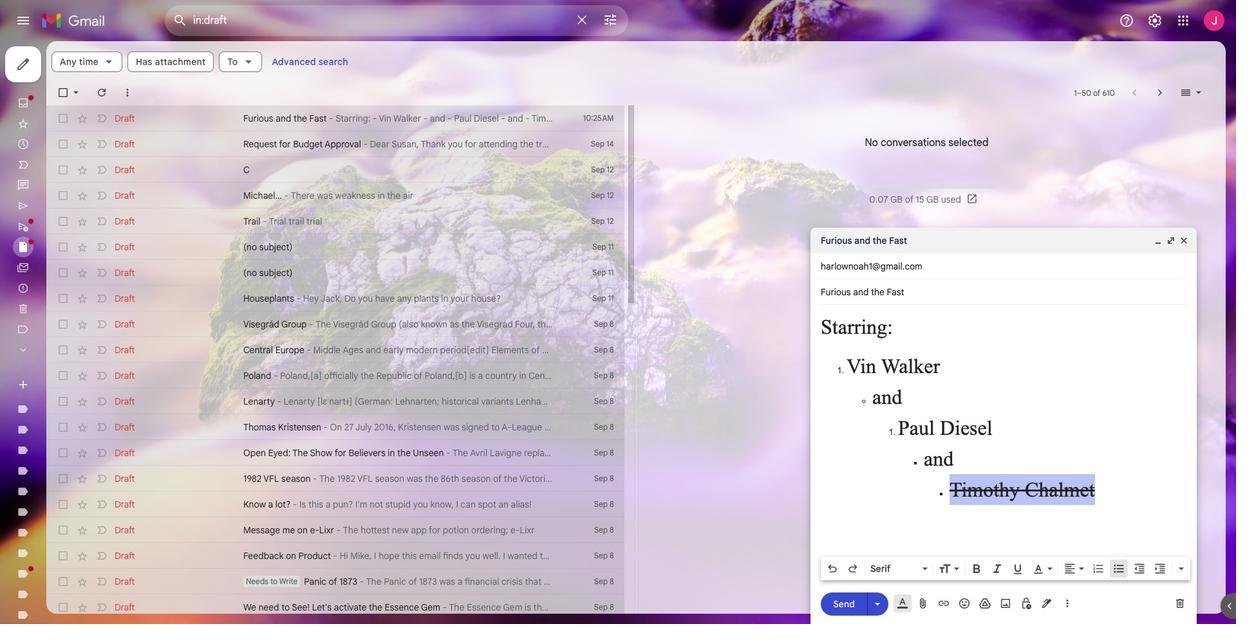 Task type: describe. For each thing, give the bounding box(es) containing it.
10:25 am
[[583, 113, 614, 123]]

has
[[136, 56, 152, 68]]

alias!
[[511, 499, 532, 511]]

sep 8 for message me on e-lixr - the hottest new app for potion ordering; e-lixr
[[594, 526, 614, 535]]

eyed:
[[268, 448, 291, 459]]

know a lot? - is this a pun? i'm not stupid you know, i can spot an alias!
[[243, 499, 532, 511]]

panic
[[304, 577, 327, 588]]

need
[[259, 602, 279, 614]]

8 for know a lot? - is this a pun? i'm not stupid you know, i can spot an alias!
[[610, 500, 614, 510]]

2 · from the left
[[923, 576, 925, 586]]

italic ‪(⌘i)‬ image
[[991, 563, 1004, 576]]

message
[[243, 525, 280, 537]]

time
[[79, 56, 99, 68]]

draft for 1982 vfl season -
[[115, 473, 135, 485]]

15 row from the top
[[46, 466, 624, 492]]

harlownoah1@gmail.com
[[821, 261, 923, 272]]

8 for we need to see! let's activate the essence gem -
[[610, 603, 614, 613]]

1 vertical spatial to
[[282, 602, 290, 614]]

sep 8 for thomas kristensen -
[[594, 423, 614, 432]]

used
[[942, 194, 962, 205]]

1 horizontal spatial you
[[413, 499, 428, 511]]

furious for furious and the fast
[[821, 235, 853, 247]]

draft for feedback on product -
[[115, 551, 135, 562]]

jack,
[[321, 293, 342, 305]]

(no for 1st (no subject) link from the bottom of the no conversations selected main content
[[243, 267, 257, 279]]

plants
[[414, 293, 439, 305]]

11 for 13th row from the bottom of the no conversations selected main content
[[608, 294, 614, 303]]

insert link ‪(⌘k)‬ image
[[938, 598, 951, 611]]

1 e- from the left
[[310, 525, 319, 537]]

app
[[411, 525, 427, 537]]

1 gb from the left
[[891, 194, 903, 205]]

the inside furious and the fast dialog
[[873, 235, 887, 247]]

draft for furious and the fast - starring: - vin walker - and - paul diesel - and - timothy chalmet
[[115, 113, 135, 124]]

see!
[[292, 602, 310, 614]]

central europe -
[[243, 345, 313, 356]]

sep for central europe -
[[594, 345, 608, 355]]

11 for 15th row from the bottom of the no conversations selected main content
[[608, 242, 614, 252]]

any time
[[60, 56, 99, 68]]

clear search image
[[569, 7, 595, 33]]

search mail image
[[169, 9, 192, 32]]

message me on e-lixr - the hottest new app for potion ordering; e-lixr
[[243, 525, 535, 537]]

sep for houseplants - hey jack, do you have any plants in your house?
[[593, 294, 606, 303]]

0 horizontal spatial of
[[329, 577, 337, 588]]

Message Body text field
[[821, 312, 1187, 554]]

open
[[243, 448, 266, 459]]

draft for houseplants - hey jack, do you have any plants in your house?
[[115, 293, 135, 305]]

1982 vfl season -
[[243, 473, 320, 485]]

1 lixr from the left
[[319, 525, 334, 537]]

show
[[310, 448, 333, 459]]

and timothy chalmet
[[924, 448, 1095, 502]]

sep 11 for 13th row from the bottom of the no conversations selected main content
[[593, 294, 614, 303]]

draft for visegrád group -
[[115, 319, 135, 330]]

walker inside row
[[394, 113, 421, 124]]

sep for thomas kristensen -
[[594, 423, 608, 432]]

0 horizontal spatial for
[[279, 138, 291, 150]]

2 (no subject) link from the top
[[243, 267, 554, 280]]

1 horizontal spatial on
[[298, 525, 308, 537]]

ordering;
[[472, 525, 509, 537]]

1
[[1075, 88, 1077, 98]]

8 for open eyed: the show for believers in the unseen -
[[610, 448, 614, 458]]

your
[[451, 293, 469, 305]]

houseplants
[[243, 293, 294, 305]]

sep for 1982 vfl season -
[[594, 474, 608, 484]]

budget
[[293, 138, 323, 150]]

hottest
[[361, 525, 390, 537]]

Subject field
[[821, 286, 1187, 299]]

unseen
[[413, 448, 444, 459]]

know
[[243, 499, 266, 511]]

trail
[[289, 216, 304, 227]]

draft for know a lot? - is this a pun? i'm not stupid you know, i can spot an alias!
[[115, 499, 135, 511]]

support image
[[1120, 13, 1135, 28]]

14 row from the top
[[46, 441, 624, 466]]

to inside the needs to write panic of 1873 -
[[271, 577, 278, 587]]

3
[[941, 550, 945, 560]]

follow link to manage storage image
[[967, 193, 980, 206]]

settings image
[[1148, 13, 1163, 28]]

2 horizontal spatial for
[[429, 525, 441, 537]]

no conversations selected
[[865, 137, 989, 149]]

sep 8 for open eyed: the show for believers in the unseen -
[[594, 448, 614, 458]]

air
[[403, 190, 414, 202]]

2 lixr from the left
[[520, 525, 535, 537]]

conversations
[[881, 137, 946, 149]]

kristensen
[[278, 422, 321, 434]]

11 for 14th row from the bottom
[[608, 268, 614, 278]]

1 sep 12 from the top
[[592, 165, 614, 175]]

1 (no subject) from the top
[[243, 242, 293, 253]]

sep 8 for poland -
[[594, 371, 614, 381]]

gmail image
[[41, 8, 111, 33]]

pop out image
[[1167, 236, 1177, 246]]

(no for 1st (no subject) link
[[243, 242, 257, 253]]

can
[[461, 499, 476, 511]]

refresh image
[[95, 86, 108, 99]]

trial
[[269, 216, 286, 227]]

walker inside 'message body' text field
[[882, 355, 941, 378]]

draft for trail - trial trail trial
[[115, 216, 135, 227]]

is
[[300, 499, 306, 511]]

1 12 from the top
[[607, 165, 614, 175]]

write
[[279, 577, 298, 587]]

more options image
[[1064, 598, 1072, 611]]

furious and the fast dialog
[[811, 228, 1197, 625]]

an
[[499, 499, 509, 511]]

8 for message me on e-lixr - the hottest new app for potion ordering; e-lixr
[[610, 526, 614, 535]]

send
[[834, 599, 855, 610]]

sep 12 for trail - trial trail trial
[[592, 216, 614, 226]]

8 for 1982 vfl season -
[[610, 474, 614, 484]]

sep for request for budget approval -
[[591, 139, 605, 149]]

50
[[1082, 88, 1092, 98]]

20 row from the top
[[46, 595, 624, 621]]

trial
[[307, 216, 322, 227]]

poland
[[243, 370, 271, 382]]

minutes
[[947, 550, 975, 560]]

feedback on product -
[[243, 551, 340, 562]]

13 row from the top
[[46, 415, 624, 441]]

furious and the fast
[[821, 235, 908, 247]]

draft for central europe -
[[115, 345, 135, 356]]

details link
[[915, 563, 939, 573]]

11 8 from the top
[[610, 577, 614, 587]]

toggle split pane mode image
[[1180, 86, 1193, 99]]

7 row from the top
[[46, 260, 624, 286]]

sep 8 for visegrád group -
[[594, 319, 614, 329]]

vin inside 'message body' text field
[[847, 355, 877, 378]]

sep 8 for we need to see! let's activate the essence gem -
[[594, 603, 614, 613]]

starring: inside no conversations selected main content
[[336, 113, 371, 124]]

terms
[[869, 576, 890, 586]]

open eyed: the show for believers in the unseen -
[[243, 448, 453, 459]]

minimize image
[[1154, 236, 1164, 246]]

group
[[282, 319, 307, 330]]

the left air
[[387, 190, 401, 202]]

lenarty
[[243, 396, 275, 408]]

sep for message me on e-lixr - the hottest new app for potion ordering; e-lixr
[[594, 526, 608, 535]]

sep for poland -
[[594, 371, 608, 381]]

redo ‪(⌘y)‬ image
[[847, 563, 860, 576]]

sep for lenarty -
[[594, 397, 608, 406]]

8 for lenarty -
[[610, 397, 614, 406]]

house?
[[471, 293, 501, 305]]

furious for furious and the fast - starring: - vin walker - and - paul diesel - and - timothy chalmet
[[243, 113, 274, 124]]

advanced
[[272, 56, 316, 68]]

activity:
[[912, 550, 939, 560]]

any
[[60, 56, 77, 68]]

1 vertical spatial for
[[335, 448, 346, 459]]

request
[[243, 138, 277, 150]]

attachment
[[155, 56, 206, 68]]

4 row from the top
[[46, 183, 624, 209]]

12 for michael... - there was weakness in the air
[[607, 191, 614, 200]]

to button
[[219, 52, 262, 72]]

1 50 of 610
[[1075, 88, 1115, 98]]

12 row from the top
[[46, 389, 624, 415]]

sep 12 for michael... - there was weakness in the air
[[592, 191, 614, 200]]

sep 8 for 1982 vfl season -
[[594, 474, 614, 484]]

michael...
[[243, 190, 282, 202]]

of for 50
[[1094, 88, 1101, 98]]



Task type: vqa. For each thing, say whether or not it's contained in the screenshot.
the echoes
no



Task type: locate. For each thing, give the bounding box(es) containing it.
sep 11 for 14th row from the bottom
[[593, 268, 614, 278]]

1 horizontal spatial the
[[343, 525, 359, 537]]

serif option
[[868, 563, 920, 576]]

has attachment
[[136, 56, 206, 68]]

8 for visegrád group -
[[610, 319, 614, 329]]

e- right ordering; at the bottom of the page
[[511, 525, 520, 537]]

12 sep 8 from the top
[[594, 603, 614, 613]]

15 draft from the top
[[115, 473, 135, 485]]

17 draft from the top
[[115, 525, 135, 537]]

2 8 from the top
[[610, 345, 614, 355]]

1 sep 11 from the top
[[593, 242, 614, 252]]

more formatting options image
[[1176, 563, 1188, 576]]

8 for feedback on product -
[[610, 551, 614, 561]]

paul inside 'message body' text field
[[899, 417, 935, 440]]

paul inside no conversations selected main content
[[454, 113, 472, 124]]

17 row from the top
[[46, 518, 624, 544]]

0 vertical spatial vin
[[379, 113, 392, 124]]

4 8 from the top
[[610, 397, 614, 406]]

9 8 from the top
[[610, 526, 614, 535]]

12 for trail - trial trail trial
[[607, 216, 614, 226]]

starring:
[[336, 113, 371, 124], [821, 316, 899, 339]]

7 8 from the top
[[610, 474, 614, 484]]

8 sep 8 from the top
[[594, 500, 614, 510]]

19 row from the top
[[46, 569, 624, 595]]

1 vertical spatial furious
[[821, 235, 853, 247]]

2 sep 12 from the top
[[592, 191, 614, 200]]

vfl
[[264, 473, 279, 485]]

main menu image
[[15, 13, 31, 28]]

lixr down this
[[319, 525, 334, 537]]

activate
[[334, 602, 367, 614]]

attach files image
[[917, 598, 930, 611]]

me
[[283, 525, 295, 537]]

0.07 gb of 15 gb used
[[870, 194, 962, 205]]

0 vertical spatial paul
[[454, 113, 472, 124]]

1 8 from the top
[[610, 319, 614, 329]]

the up harlownoah1@gmail.com
[[873, 235, 887, 247]]

row
[[46, 106, 624, 131], [46, 131, 624, 157], [46, 157, 624, 183], [46, 183, 624, 209], [46, 209, 624, 234], [46, 234, 624, 260], [46, 260, 624, 286], [46, 286, 624, 312], [46, 312, 624, 338], [46, 338, 624, 363], [46, 363, 624, 389], [46, 389, 624, 415], [46, 415, 624, 441], [46, 441, 624, 466], [46, 466, 624, 492], [46, 492, 624, 518], [46, 518, 624, 544], [46, 544, 624, 569], [46, 569, 624, 595], [46, 595, 624, 621]]

numbered list ‪(⌘⇧7)‬ image
[[1092, 563, 1105, 576]]

europe
[[275, 345, 305, 356]]

selected
[[949, 137, 989, 149]]

no conversations selected main content
[[46, 41, 1226, 625]]

1 vertical spatial sep 12
[[592, 191, 614, 200]]

8 for poland -
[[610, 371, 614, 381]]

sep 8 for lenarty -
[[594, 397, 614, 406]]

12 draft from the top
[[115, 396, 135, 408]]

sep for we need to see! let's activate the essence gem -
[[594, 603, 608, 613]]

diesel
[[474, 113, 499, 124], [940, 417, 993, 440]]

furious and the fast - starring: - vin walker - and - paul diesel - and - timothy chalmet
[[243, 113, 601, 124]]

insert emoji ‪(⌘⇧2)‬ image
[[958, 598, 971, 611]]

1 row from the top
[[46, 106, 624, 131]]

draft for request for budget approval -
[[115, 138, 135, 150]]

0 horizontal spatial vin
[[379, 113, 392, 124]]

chalmet inside no conversations selected main content
[[567, 113, 601, 124]]

8 draft from the top
[[115, 293, 135, 305]]

visegrád
[[243, 319, 279, 330]]

3 8 from the top
[[610, 371, 614, 381]]

0 vertical spatial (no
[[243, 242, 257, 253]]

draft for we need to see! let's activate the essence gem -
[[115, 602, 135, 614]]

no
[[865, 137, 879, 149]]

program policies link
[[927, 576, 986, 586]]

to left write
[[271, 577, 278, 587]]

of right 50
[[1094, 88, 1101, 98]]

0 vertical spatial sep 12
[[592, 165, 614, 175]]

3 sep 11 from the top
[[593, 294, 614, 303]]

c link
[[243, 164, 554, 176]]

a right this
[[326, 499, 331, 511]]

0 horizontal spatial e-
[[310, 525, 319, 537]]

· right terms link
[[892, 576, 894, 586]]

2 a from the left
[[326, 499, 331, 511]]

0 horizontal spatial you
[[358, 293, 373, 305]]

2 vertical spatial 12
[[607, 216, 614, 226]]

details
[[915, 563, 939, 573]]

1 horizontal spatial for
[[335, 448, 346, 459]]

in right believers
[[388, 448, 395, 459]]

0 horizontal spatial gb
[[891, 194, 903, 205]]

10 draft from the top
[[115, 345, 135, 356]]

fast inside no conversations selected main content
[[310, 113, 327, 124]]

1 horizontal spatial chalmet
[[1026, 479, 1095, 502]]

20 draft from the top
[[115, 602, 135, 614]]

draft for message me on e-lixr - the hottest new app for potion ordering; e-lixr
[[115, 525, 135, 537]]

you right do
[[358, 293, 373, 305]]

1 vertical spatial (no subject) link
[[243, 267, 554, 280]]

subject) down trial at the left top of page
[[259, 242, 293, 253]]

in left your
[[441, 293, 449, 305]]

starring: up the vin walker
[[821, 316, 899, 339]]

1 subject) from the top
[[259, 242, 293, 253]]

for left budget at the top left
[[279, 138, 291, 150]]

michael... - there was weakness in the air
[[243, 190, 414, 202]]

you left know,
[[413, 499, 428, 511]]

6 sep 8 from the top
[[594, 448, 614, 458]]

0 vertical spatial subject)
[[259, 242, 293, 253]]

12 8 from the top
[[610, 603, 614, 613]]

0 vertical spatial of
[[1094, 88, 1101, 98]]

6 row from the top
[[46, 234, 624, 260]]

sep for feedback on product -
[[594, 551, 608, 561]]

sep 8 for central europe -
[[594, 345, 614, 355]]

any
[[397, 293, 412, 305]]

terms link
[[869, 576, 890, 586]]

fast for furious and the fast - starring: - vin walker - and - paul diesel - and - timothy chalmet
[[310, 113, 327, 124]]

2 row from the top
[[46, 131, 624, 157]]

0 vertical spatial in
[[378, 190, 385, 202]]

1 vertical spatial on
[[286, 551, 296, 562]]

2 vertical spatial 11
[[608, 294, 614, 303]]

to
[[228, 56, 238, 68]]

stupid
[[386, 499, 411, 511]]

thomas
[[243, 422, 276, 434]]

program
[[927, 576, 957, 586]]

0 horizontal spatial walker
[[394, 113, 421, 124]]

1 horizontal spatial a
[[326, 499, 331, 511]]

1 vertical spatial 11
[[608, 268, 614, 278]]

the right the activate at the left of page
[[369, 602, 383, 614]]

-
[[329, 113, 333, 124], [373, 113, 377, 124], [424, 113, 428, 124], [448, 113, 452, 124], [501, 113, 506, 124], [526, 113, 530, 124], [364, 138, 368, 150], [285, 190, 289, 202], [263, 216, 267, 227], [297, 293, 301, 305], [309, 319, 313, 330], [307, 345, 311, 356], [274, 370, 278, 382], [277, 396, 281, 408], [324, 422, 328, 434], [446, 448, 451, 459], [313, 473, 317, 485], [293, 499, 297, 511], [337, 525, 341, 537], [333, 551, 338, 562], [360, 577, 364, 588], [443, 602, 447, 614]]

19 draft from the top
[[115, 577, 135, 588]]

1 vertical spatial diesel
[[940, 417, 993, 440]]

8 8 from the top
[[610, 500, 614, 510]]

i
[[456, 499, 459, 511]]

i'm
[[356, 499, 368, 511]]

1 horizontal spatial walker
[[882, 355, 941, 378]]

9 draft from the top
[[115, 319, 135, 330]]

1 vertical spatial timothy
[[950, 479, 1020, 502]]

0 vertical spatial fast
[[310, 113, 327, 124]]

1 horizontal spatial timothy
[[950, 479, 1020, 502]]

3 12 from the top
[[607, 216, 614, 226]]

0 vertical spatial on
[[298, 525, 308, 537]]

1 horizontal spatial lixr
[[520, 525, 535, 537]]

1 draft from the top
[[115, 113, 135, 124]]

0 vertical spatial timothy
[[532, 113, 565, 124]]

8 row from the top
[[46, 286, 624, 312]]

advanced search options image
[[598, 7, 624, 33]]

undo ‪(⌘z)‬ image
[[826, 563, 839, 576]]

fast up harlownoah1@gmail.com
[[890, 235, 908, 247]]

of left 1873
[[329, 577, 337, 588]]

1 vertical spatial (no
[[243, 267, 257, 279]]

draft
[[115, 113, 135, 124], [115, 138, 135, 150], [115, 164, 135, 176], [115, 190, 135, 202], [115, 216, 135, 227], [115, 242, 135, 253], [115, 267, 135, 279], [115, 293, 135, 305], [115, 319, 135, 330], [115, 345, 135, 356], [115, 370, 135, 382], [115, 396, 135, 408], [115, 422, 135, 434], [115, 448, 135, 459], [115, 473, 135, 485], [115, 499, 135, 511], [115, 525, 135, 537], [115, 551, 135, 562], [115, 577, 135, 588], [115, 602, 135, 614]]

timothy inside no conversations selected main content
[[532, 113, 565, 124]]

fast
[[310, 113, 327, 124], [890, 235, 908, 247]]

this
[[309, 499, 323, 511]]

starring: up approval
[[336, 113, 371, 124]]

8 for thomas kristensen -
[[610, 423, 614, 432]]

subject) up houseplants
[[259, 267, 293, 279]]

1 vertical spatial of
[[905, 194, 914, 205]]

request for budget approval -
[[243, 138, 370, 150]]

for right show
[[335, 448, 346, 459]]

0.07
[[870, 194, 889, 205]]

navigation
[[0, 41, 155, 625]]

(no subject) up houseplants
[[243, 267, 293, 279]]

0 horizontal spatial timothy
[[532, 113, 565, 124]]

close image
[[1179, 236, 1190, 246]]

2 gb from the left
[[927, 194, 939, 205]]

furious up harlownoah1@gmail.com
[[821, 235, 853, 247]]

10 sep 8 from the top
[[594, 551, 614, 561]]

the left unseen
[[397, 448, 411, 459]]

None checkbox
[[57, 86, 70, 99], [57, 138, 70, 151], [57, 164, 70, 176], [57, 215, 70, 228], [57, 267, 70, 280], [57, 396, 70, 408], [57, 421, 70, 434], [57, 447, 70, 460], [57, 499, 70, 511], [57, 576, 70, 589], [57, 602, 70, 615], [57, 86, 70, 99], [57, 138, 70, 151], [57, 164, 70, 176], [57, 215, 70, 228], [57, 267, 70, 280], [57, 396, 70, 408], [57, 421, 70, 434], [57, 447, 70, 460], [57, 499, 70, 511], [57, 576, 70, 589], [57, 602, 70, 615]]

diesel inside row
[[474, 113, 499, 124]]

sep 11 for 15th row from the bottom of the no conversations selected main content
[[593, 242, 614, 252]]

and inside and timothy chalmet
[[924, 448, 954, 471]]

bold ‪(⌘b)‬ image
[[971, 563, 984, 576]]

we need to see! let's activate the essence gem -
[[243, 602, 449, 614]]

vin walker
[[847, 355, 946, 378]]

610
[[1103, 88, 1115, 98]]

walker
[[394, 113, 421, 124], [882, 355, 941, 378]]

5 sep 8 from the top
[[594, 423, 614, 432]]

account
[[881, 550, 910, 560]]

0 vertical spatial starring:
[[336, 113, 371, 124]]

c
[[243, 164, 250, 176]]

the right eyed:
[[293, 448, 308, 459]]

draft for thomas kristensen -
[[115, 422, 135, 434]]

policies
[[959, 576, 986, 586]]

you
[[358, 293, 373, 305], [413, 499, 428, 511]]

draft for lenarty -
[[115, 396, 135, 408]]

1 · from the left
[[892, 576, 894, 586]]

feedback
[[243, 551, 284, 562]]

gb right "15"
[[927, 194, 939, 205]]

2 draft from the top
[[115, 138, 135, 150]]

for right app at the left of the page
[[429, 525, 441, 537]]

spot
[[478, 499, 496, 511]]

1 vertical spatial vin
[[847, 355, 877, 378]]

furious up request
[[243, 113, 274, 124]]

1 vertical spatial the
[[343, 525, 359, 537]]

new
[[392, 525, 409, 537]]

1 vertical spatial sep 11
[[593, 268, 614, 278]]

11 sep 8 from the top
[[594, 577, 614, 587]]

None search field
[[165, 5, 629, 36]]

fast inside dialog
[[890, 235, 908, 247]]

(no down trail
[[243, 242, 257, 253]]

3 sep 8 from the top
[[594, 371, 614, 381]]

0 vertical spatial 12
[[607, 165, 614, 175]]

central
[[243, 345, 273, 356]]

of
[[1094, 88, 1101, 98], [905, 194, 914, 205], [329, 577, 337, 588]]

0 horizontal spatial a
[[268, 499, 273, 511]]

1 (no from the top
[[243, 242, 257, 253]]

16 draft from the top
[[115, 499, 135, 511]]

0 horizontal spatial chalmet
[[567, 113, 601, 124]]

paul diesel
[[899, 417, 993, 440]]

1 vertical spatial you
[[413, 499, 428, 511]]

5 row from the top
[[46, 209, 624, 234]]

to
[[271, 577, 278, 587], [282, 602, 290, 614]]

1 horizontal spatial fast
[[890, 235, 908, 247]]

10 row from the top
[[46, 338, 624, 363]]

16 row from the top
[[46, 492, 624, 518]]

0 horizontal spatial to
[[271, 577, 278, 587]]

the up request for budget approval -
[[294, 113, 307, 124]]

3 11 from the top
[[608, 294, 614, 303]]

sep
[[591, 139, 605, 149], [592, 165, 605, 175], [592, 191, 605, 200], [592, 216, 605, 226], [593, 242, 606, 252], [593, 268, 606, 278], [593, 294, 606, 303], [594, 319, 608, 329], [594, 345, 608, 355], [594, 371, 608, 381], [594, 397, 608, 406], [594, 423, 608, 432], [594, 448, 608, 458], [594, 474, 608, 484], [594, 500, 608, 510], [594, 526, 608, 535], [594, 551, 608, 561], [594, 577, 608, 587], [594, 603, 608, 613]]

2 e- from the left
[[511, 525, 520, 537]]

13 draft from the top
[[115, 422, 135, 434]]

furious inside furious and the fast dialog
[[821, 235, 853, 247]]

visegrád group -
[[243, 319, 316, 330]]

2 vertical spatial in
[[388, 448, 395, 459]]

11
[[608, 242, 614, 252], [608, 268, 614, 278], [608, 294, 614, 303]]

7 draft from the top
[[115, 267, 135, 279]]

trail
[[243, 216, 260, 227]]

needs
[[246, 577, 269, 587]]

sep 8 for know a lot? - is this a pun? i'm not stupid you know, i can spot an alias!
[[594, 500, 614, 510]]

1 vertical spatial (no subject)
[[243, 267, 293, 279]]

0 vertical spatial walker
[[394, 113, 421, 124]]

insert signature image
[[1041, 598, 1054, 611]]

6 draft from the top
[[115, 242, 135, 253]]

2 vertical spatial for
[[429, 525, 441, 537]]

1 horizontal spatial gb
[[927, 194, 939, 205]]

5 8 from the top
[[610, 423, 614, 432]]

Search mail text field
[[193, 14, 567, 27]]

e-
[[310, 525, 319, 537], [511, 525, 520, 537]]

sep for visegrád group -
[[594, 319, 608, 329]]

(no subject) down trial at the left top of page
[[243, 242, 293, 253]]

not
[[370, 499, 383, 511]]

1 vertical spatial in
[[441, 293, 449, 305]]

1 horizontal spatial to
[[282, 602, 290, 614]]

have
[[375, 293, 395, 305]]

on
[[298, 525, 308, 537], [286, 551, 296, 562]]

0 vertical spatial to
[[271, 577, 278, 587]]

3 draft from the top
[[115, 164, 135, 176]]

2 sep 8 from the top
[[594, 345, 614, 355]]

2 (no subject) from the top
[[243, 267, 293, 279]]

last
[[864, 550, 879, 560]]

7 sep 8 from the top
[[594, 474, 614, 484]]

essence
[[385, 602, 419, 614]]

indent less ‪(⌘[)‬ image
[[1134, 563, 1147, 576]]

11 row from the top
[[46, 363, 624, 389]]

14 draft from the top
[[115, 448, 135, 459]]

2 12 from the top
[[607, 191, 614, 200]]

11 draft from the top
[[115, 370, 135, 382]]

fast up budget at the top left
[[310, 113, 327, 124]]

bulleted list ‪(⌘⇧8)‬ image
[[1113, 563, 1126, 576]]

2 horizontal spatial of
[[1094, 88, 1101, 98]]

on left 'product'
[[286, 551, 296, 562]]

1982
[[243, 473, 262, 485]]

0 vertical spatial 11
[[608, 242, 614, 252]]

0 vertical spatial the
[[293, 448, 308, 459]]

0 vertical spatial sep 11
[[593, 242, 614, 252]]

4 draft from the top
[[115, 190, 135, 202]]

draft for open eyed: the show for believers in the unseen -
[[115, 448, 135, 459]]

1 11 from the top
[[608, 242, 614, 252]]

vin inside no conversations selected main content
[[379, 113, 392, 124]]

lixr down alias!
[[520, 525, 535, 537]]

2 subject) from the top
[[259, 267, 293, 279]]

1 horizontal spatial paul
[[899, 417, 935, 440]]

1 horizontal spatial diesel
[[940, 417, 993, 440]]

the left hottest
[[343, 525, 359, 537]]

0 horizontal spatial on
[[286, 551, 296, 562]]

5 draft from the top
[[115, 216, 135, 227]]

trail - trial trail trial
[[243, 216, 322, 227]]

0 horizontal spatial ·
[[892, 576, 894, 586]]

thomas kristensen -
[[243, 422, 330, 434]]

· down details
[[923, 576, 925, 586]]

0 horizontal spatial fast
[[310, 113, 327, 124]]

1 vertical spatial fast
[[890, 235, 908, 247]]

diesel inside 'message body' text field
[[940, 417, 993, 440]]

sep for michael... - there was weakness in the air
[[592, 191, 605, 200]]

2 horizontal spatial in
[[441, 293, 449, 305]]

on right the me
[[298, 525, 308, 537]]

let's
[[312, 602, 332, 614]]

the
[[293, 448, 308, 459], [343, 525, 359, 537]]

a left lot? at the bottom left
[[268, 499, 273, 511]]

of left "15"
[[905, 194, 914, 205]]

18 draft from the top
[[115, 551, 135, 562]]

of for gb
[[905, 194, 914, 205]]

1 horizontal spatial starring:
[[821, 316, 899, 339]]

to left see!
[[282, 602, 290, 614]]

privacy
[[896, 576, 921, 586]]

1 vertical spatial 12
[[607, 191, 614, 200]]

0 horizontal spatial starring:
[[336, 113, 371, 124]]

e- up 'product'
[[310, 525, 319, 537]]

advanced search
[[272, 56, 348, 68]]

discard draft ‪(⌘⇧d)‬ image
[[1174, 598, 1187, 611]]

2 (no from the top
[[243, 267, 257, 279]]

0 horizontal spatial paul
[[454, 113, 472, 124]]

1 horizontal spatial of
[[905, 194, 914, 205]]

1 (no subject) link from the top
[[243, 241, 554, 254]]

1 horizontal spatial in
[[388, 448, 395, 459]]

furious inside no conversations selected main content
[[243, 113, 274, 124]]

9 row from the top
[[46, 312, 624, 338]]

0 horizontal spatial lixr
[[319, 525, 334, 537]]

1 horizontal spatial ·
[[923, 576, 925, 586]]

6 8 from the top
[[610, 448, 614, 458]]

0 vertical spatial furious
[[243, 113, 274, 124]]

draft for michael... - there was weakness in the air
[[115, 190, 135, 202]]

2 vertical spatial sep 11
[[593, 294, 614, 303]]

1 vertical spatial starring:
[[821, 316, 899, 339]]

needs to write panic of 1873 -
[[246, 577, 366, 588]]

insert files using drive image
[[979, 598, 992, 611]]

send button
[[821, 593, 868, 616]]

last account activity: 3 minutes ago details terms · privacy · program policies
[[864, 550, 990, 586]]

1 horizontal spatial furious
[[821, 235, 853, 247]]

sep for know a lot? - is this a pun? i'm not stupid you know, i can spot an alias!
[[594, 500, 608, 510]]

1873
[[340, 577, 357, 588]]

0 horizontal spatial furious
[[243, 113, 274, 124]]

toggle confidential mode image
[[1020, 598, 1033, 611]]

chalmet inside and timothy chalmet
[[1026, 479, 1095, 502]]

10 8 from the top
[[610, 551, 614, 561]]

0 horizontal spatial in
[[378, 190, 385, 202]]

lot?
[[276, 499, 291, 511]]

0 vertical spatial you
[[358, 293, 373, 305]]

2 vertical spatial sep 12
[[592, 216, 614, 226]]

formatting options toolbar
[[821, 558, 1191, 581]]

indent more ‪(⌘])‬ image
[[1154, 563, 1167, 576]]

timothy inside and timothy chalmet
[[950, 479, 1020, 502]]

ago
[[977, 550, 990, 560]]

0 vertical spatial (no subject) link
[[243, 241, 554, 254]]

0 vertical spatial for
[[279, 138, 291, 150]]

houseplants - hey jack, do you have any plants in your house?
[[243, 293, 501, 305]]

(no up houseplants
[[243, 267, 257, 279]]

0 horizontal spatial diesel
[[474, 113, 499, 124]]

hey
[[303, 293, 319, 305]]

sep 14
[[591, 139, 614, 149]]

believers
[[349, 448, 386, 459]]

9 sep 8 from the top
[[594, 526, 614, 535]]

draft for poland -
[[115, 370, 135, 382]]

search
[[319, 56, 348, 68]]

has attachment button
[[128, 52, 214, 72]]

2 vertical spatial of
[[329, 577, 337, 588]]

pun?
[[333, 499, 353, 511]]

1 vertical spatial paul
[[899, 417, 935, 440]]

0 vertical spatial diesel
[[474, 113, 499, 124]]

gb right 0.07
[[891, 194, 903, 205]]

1 sep 8 from the top
[[594, 319, 614, 329]]

3 sep 12 from the top
[[592, 216, 614, 226]]

insert photo image
[[1000, 598, 1013, 611]]

in right weakness
[[378, 190, 385, 202]]

1 vertical spatial chalmet
[[1026, 479, 1095, 502]]

underline ‪(⌘u)‬ image
[[1012, 564, 1025, 577]]

starring: inside 'message body' text field
[[821, 316, 899, 339]]

sep for trail - trial trail trial
[[592, 216, 605, 226]]

0 vertical spatial chalmet
[[567, 113, 601, 124]]

more image
[[121, 86, 134, 99]]

sep for open eyed: the show for believers in the unseen -
[[594, 448, 608, 458]]

0 horizontal spatial the
[[293, 448, 308, 459]]

8 for central europe -
[[610, 345, 614, 355]]

paul
[[454, 113, 472, 124], [899, 417, 935, 440]]

1 horizontal spatial vin
[[847, 355, 877, 378]]

(no subject)
[[243, 242, 293, 253], [243, 267, 293, 279]]

2 sep 11 from the top
[[593, 268, 614, 278]]

3 row from the top
[[46, 157, 624, 183]]

None checkbox
[[57, 112, 70, 125], [57, 189, 70, 202], [57, 241, 70, 254], [57, 292, 70, 305], [57, 318, 70, 331], [57, 344, 70, 357], [57, 370, 70, 383], [57, 473, 70, 486], [57, 524, 70, 537], [57, 550, 70, 563], [57, 112, 70, 125], [57, 189, 70, 202], [57, 241, 70, 254], [57, 292, 70, 305], [57, 318, 70, 331], [57, 344, 70, 357], [57, 370, 70, 383], [57, 473, 70, 486], [57, 524, 70, 537], [57, 550, 70, 563]]

more send options image
[[872, 598, 884, 611]]

a
[[268, 499, 273, 511], [326, 499, 331, 511]]

1 horizontal spatial e-
[[511, 525, 520, 537]]

18 row from the top
[[46, 544, 624, 569]]

4 sep 8 from the top
[[594, 397, 614, 406]]

sep 8 for feedback on product -
[[594, 551, 614, 561]]

gem
[[421, 602, 441, 614]]

1 a from the left
[[268, 499, 273, 511]]

potion
[[443, 525, 469, 537]]

14
[[607, 139, 614, 149]]

older image
[[1154, 86, 1167, 99]]

1 vertical spatial subject)
[[259, 267, 293, 279]]

0 vertical spatial (no subject)
[[243, 242, 293, 253]]

1 vertical spatial walker
[[882, 355, 941, 378]]

fast for furious and the fast
[[890, 235, 908, 247]]

for
[[279, 138, 291, 150], [335, 448, 346, 459], [429, 525, 441, 537]]

2 11 from the top
[[608, 268, 614, 278]]



